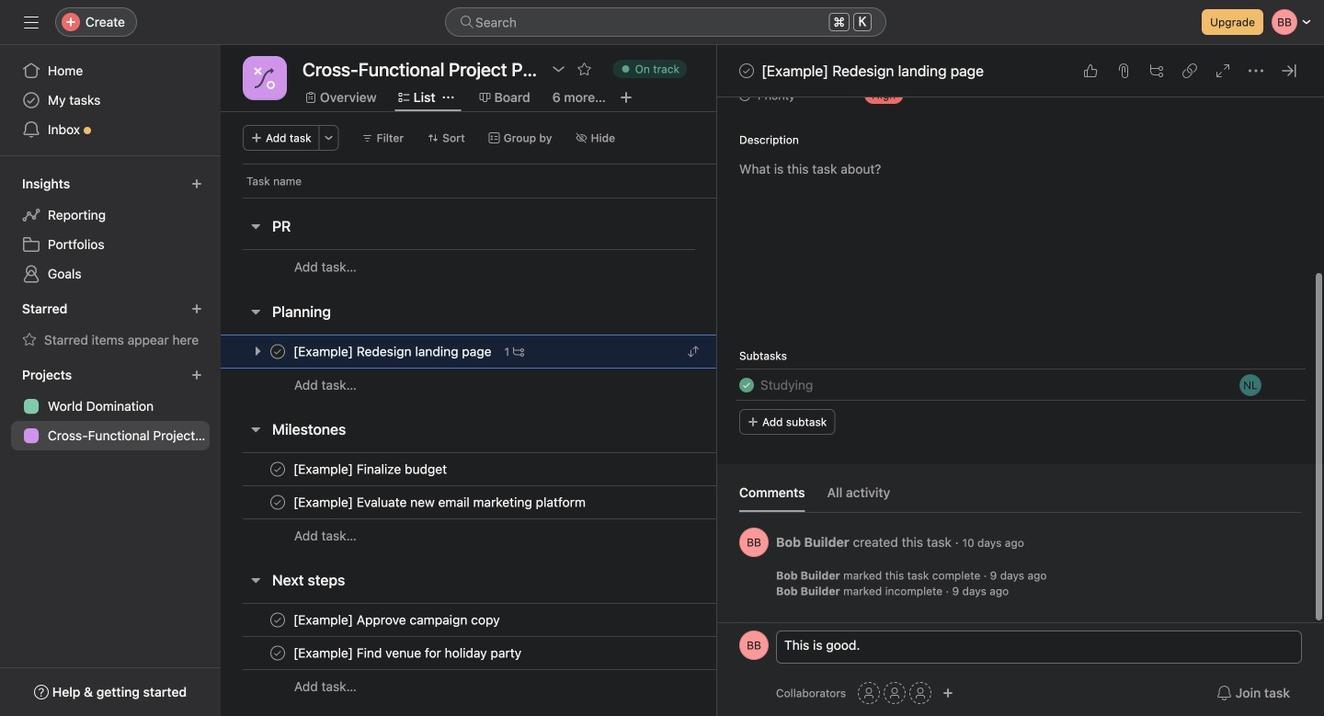 Task type: vqa. For each thing, say whether or not it's contained in the screenshot.
Tab actions "icon"
yes



Task type: locate. For each thing, give the bounding box(es) containing it.
collapse task list for this group image
[[248, 305, 263, 319], [248, 573, 263, 588]]

mark complete image inside [example] find venue for holiday party cell
[[267, 643, 289, 665]]

mark complete checkbox inside [example] approve campaign copy cell
[[267, 610, 289, 632]]

tab list
[[740, 483, 1303, 513]]

1 subtask image
[[513, 346, 525, 357]]

collapse task list for this group image
[[248, 219, 263, 234], [248, 422, 263, 437]]

more actions image
[[324, 132, 335, 144]]

1 mark complete image from the top
[[267, 341, 289, 363]]

mark complete checkbox inside [example] finalize budget cell
[[267, 459, 289, 481]]

mark complete checkbox for [example] find venue for holiday party cell
[[267, 643, 289, 665]]

2 collapse task list for this group image from the top
[[248, 573, 263, 588]]

mark complete image for mark complete option in [example] evaluate new email marketing platform cell
[[267, 492, 289, 514]]

mark complete image
[[267, 341, 289, 363], [267, 459, 289, 481], [267, 492, 289, 514]]

1 mark complete checkbox from the top
[[267, 341, 289, 363]]

task name text field inside the [example] redesign landing page cell
[[290, 343, 497, 361]]

starred element
[[0, 293, 221, 359]]

mark complete checkbox inside [example] evaluate new email marketing platform cell
[[267, 492, 289, 514]]

task name text field inside [example] approve campaign copy cell
[[290, 611, 506, 630]]

1 vertical spatial collapse task list for this group image
[[248, 422, 263, 437]]

1 task name text field from the top
[[290, 343, 497, 361]]

[example] approve campaign copy cell
[[221, 604, 718, 638]]

expand subtask list for the task [example] redesign landing page image
[[250, 344, 265, 359]]

mark complete image inside [example] finalize budget cell
[[267, 459, 289, 481]]

mark complete image
[[736, 60, 758, 82], [267, 610, 289, 632], [267, 643, 289, 665]]

tab actions image
[[443, 92, 454, 103]]

Mark complete checkbox
[[736, 60, 758, 82], [267, 610, 289, 632]]

global element
[[0, 45, 221, 155]]

copy task link image
[[1183, 63, 1198, 78]]

Mark complete checkbox
[[267, 341, 289, 363], [267, 459, 289, 481], [267, 492, 289, 514], [267, 643, 289, 665]]

insights element
[[0, 167, 221, 293]]

1 collapse task list for this group image from the top
[[248, 305, 263, 319]]

[example] evaluate new email marketing platform cell
[[221, 486, 718, 520]]

mark complete checkbox inside [example] find venue for holiday party cell
[[267, 643, 289, 665]]

add subtask image
[[1150, 63, 1165, 78]]

3 task name text field from the top
[[290, 611, 506, 630]]

2 task name text field from the top
[[290, 494, 592, 512]]

0 vertical spatial collapse task list for this group image
[[248, 219, 263, 234]]

collapse task list for this group image for task name text field in [example] approve campaign copy cell
[[248, 573, 263, 588]]

1 horizontal spatial mark complete checkbox
[[736, 60, 758, 82]]

[example] find venue for holiday party cell
[[221, 637, 718, 671]]

mark complete checkbox for [example] evaluate new email marketing platform cell
[[267, 492, 289, 514]]

0 vertical spatial mark complete checkbox
[[736, 60, 758, 82]]

2 mark complete image from the top
[[267, 459, 289, 481]]

3 mark complete checkbox from the top
[[267, 492, 289, 514]]

task name text field for [example] find venue for holiday party cell
[[290, 645, 527, 663]]

toggle assignee popover image
[[1240, 374, 1262, 397]]

0 vertical spatial collapse task list for this group image
[[248, 305, 263, 319]]

edit comment document
[[777, 636, 1302, 676]]

2 mark complete checkbox from the top
[[267, 459, 289, 481]]

0 vertical spatial open user profile image
[[740, 528, 769, 558]]

None field
[[445, 7, 887, 37]]

mark complete image for [example] approve campaign copy cell
[[267, 610, 289, 632]]

new project or portfolio image
[[191, 370, 202, 381]]

mark complete image inside [example] evaluate new email marketing platform cell
[[267, 492, 289, 514]]

1 vertical spatial mark complete image
[[267, 459, 289, 481]]

1 vertical spatial open user profile image
[[740, 631, 769, 661]]

1 vertical spatial mark complete checkbox
[[267, 610, 289, 632]]

2 open user profile image from the top
[[740, 631, 769, 661]]

row
[[221, 164, 786, 198], [243, 197, 718, 199], [221, 249, 895, 284], [221, 368, 895, 402], [221, 453, 895, 487], [221, 486, 895, 520], [221, 519, 895, 553], [221, 604, 895, 638], [221, 637, 895, 671], [221, 670, 895, 704]]

main content
[[718, 0, 1325, 623]]

mark complete checkbox inside the [example] redesign landing page cell
[[267, 341, 289, 363]]

collapse task list for this group image for mark complete option within the the [example] redesign landing page cell
[[248, 305, 263, 319]]

open user profile image
[[740, 528, 769, 558], [740, 631, 769, 661]]

0 horizontal spatial mark complete checkbox
[[267, 610, 289, 632]]

0 vertical spatial mark complete image
[[267, 341, 289, 363]]

Search tasks, projects, and more text field
[[445, 7, 887, 37]]

task name text field inside [example] evaluate new email marketing platform cell
[[290, 494, 592, 512]]

[example] redesign landing page cell
[[221, 335, 718, 369]]

mark complete image inside [example] approve campaign copy cell
[[267, 610, 289, 632]]

task name text field for [example] evaluate new email marketing platform cell
[[290, 494, 592, 512]]

4 mark complete checkbox from the top
[[267, 643, 289, 665]]

list item
[[718, 369, 1325, 402]]

1 vertical spatial mark complete image
[[267, 610, 289, 632]]

task name text field inside [example] find venue for holiday party cell
[[290, 645, 527, 663]]

2 vertical spatial mark complete image
[[267, 492, 289, 514]]

4 task name text field from the top
[[290, 645, 527, 663]]

1 collapse task list for this group image from the top
[[248, 219, 263, 234]]

more actions for this task image
[[1249, 63, 1264, 78]]

add to starred image
[[577, 62, 592, 76]]

1 vertical spatial collapse task list for this group image
[[248, 573, 263, 588]]

2 vertical spatial mark complete image
[[267, 643, 289, 665]]

mark complete image for mark complete option within the the [example] redesign landing page cell
[[267, 341, 289, 363]]

3 mark complete image from the top
[[267, 492, 289, 514]]

Task name text field
[[290, 343, 497, 361], [290, 494, 592, 512], [290, 611, 506, 630], [290, 645, 527, 663]]

line_and_symbols image
[[254, 67, 276, 89]]

None text field
[[298, 52, 542, 86]]



Task type: describe. For each thing, give the bounding box(es) containing it.
Task Name text field
[[761, 375, 814, 396]]

Task name text field
[[290, 460, 453, 479]]

Completed checkbox
[[736, 374, 758, 397]]

add items to starred image
[[191, 304, 202, 315]]

header milestones tree grid
[[221, 453, 895, 553]]

move tasks between sections image
[[688, 346, 699, 357]]

completed image
[[736, 374, 758, 397]]

mark complete checkbox for [example] finalize budget cell
[[267, 459, 289, 481]]

add tab image
[[619, 90, 634, 105]]

1 open user profile image from the top
[[740, 528, 769, 558]]

hide sidebar image
[[24, 15, 39, 29]]

header planning tree grid
[[221, 335, 895, 402]]

0 likes. click to like this task image
[[1084, 63, 1099, 78]]

[example] redesign landing page dialog
[[718, 0, 1325, 717]]

new insights image
[[191, 178, 202, 190]]

mark complete image for mark complete option in [example] finalize budget cell
[[267, 459, 289, 481]]

projects element
[[0, 359, 221, 455]]

add or remove collaborators image
[[943, 688, 954, 699]]

task name text field for [example] approve campaign copy cell
[[290, 611, 506, 630]]

show options image
[[552, 62, 566, 76]]

tab list inside [example] redesign landing page dialog
[[740, 483, 1303, 513]]

full screen image
[[1216, 63, 1231, 78]]

header next steps tree grid
[[221, 604, 895, 704]]

0 vertical spatial mark complete image
[[736, 60, 758, 82]]

[example] finalize budget cell
[[221, 453, 718, 487]]

2 collapse task list for this group image from the top
[[248, 422, 263, 437]]

mark complete image for [example] find venue for holiday party cell
[[267, 643, 289, 665]]

attachments: add a file to this task, [example] redesign landing page image
[[1117, 63, 1132, 78]]

close details image
[[1283, 63, 1297, 78]]



